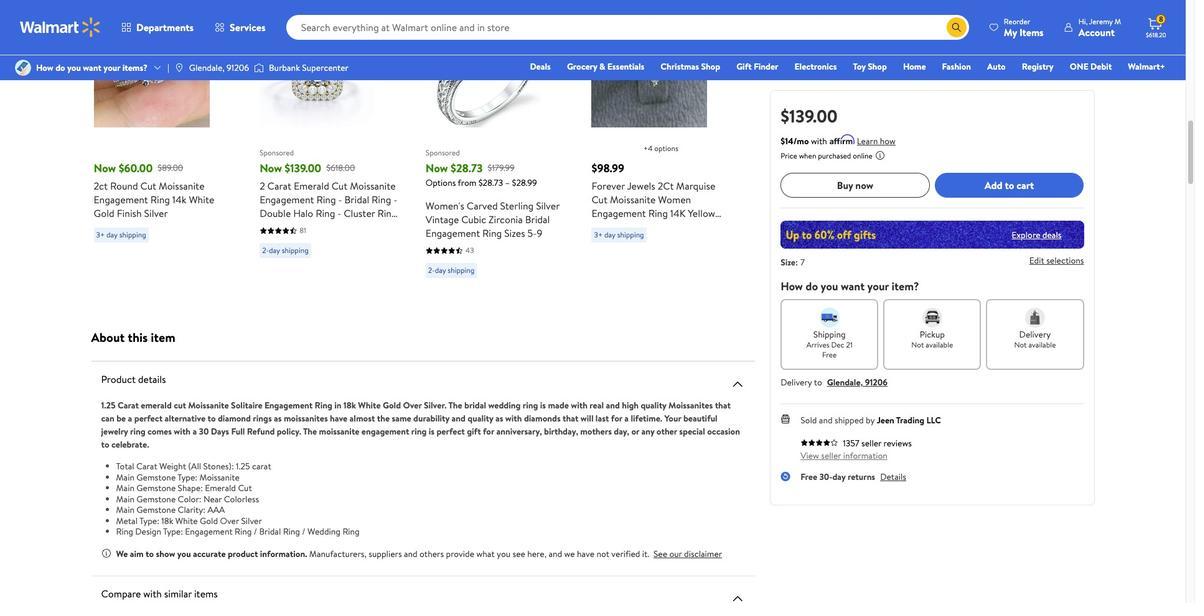 Task type: locate. For each thing, give the bounding box(es) containing it.
1 horizontal spatial sponsored
[[426, 147, 460, 158]]

0 horizontal spatial have
[[330, 413, 347, 425]]

0 vertical spatial quality
[[641, 400, 666, 412]]

2 main from the top
[[116, 482, 134, 495]]

2 not from the left
[[1014, 340, 1027, 350]]

 image right "|"
[[174, 63, 184, 73]]

emerald down stones):
[[205, 482, 236, 495]]

bridal inside total carat weight (all stones): 1.25 carat main gemstone type: moissanite main gemstone shape: emerald cut main gemstone color: near colorless main gemstone clarity: aaa metal type: 18k white gold over silver ring design type: engagement ring / bridal ring / wedding ring
[[259, 526, 281, 538]]

1 horizontal spatial glendale,
[[827, 377, 863, 389]]

a left 30
[[193, 426, 197, 438]]

edit
[[1029, 255, 1044, 267]]

1 vertical spatial how
[[781, 279, 803, 294]]

supercenter
[[302, 62, 349, 74]]

free 30-day returns details
[[801, 471, 906, 484]]

type: up color:
[[177, 471, 197, 484]]

product group
[[94, 0, 232, 302], [260, 0, 398, 302], [426, 0, 564, 302], [592, 0, 730, 302]]

gemstone right total
[[136, 471, 176, 484]]

carat inside sponsored now $139.00 $618.00 2 carat emerald cut moissanite engagement ring - bridal ring - double halo ring - cluster ring - 18k yellow gold over silver
[[267, 179, 291, 193]]

jewels
[[627, 179, 655, 193]]

43
[[465, 245, 474, 256]]

$139.00 up $14/mo with
[[781, 104, 838, 128]]

0 horizontal spatial yellow
[[282, 220, 309, 234]]

to left cart
[[1005, 179, 1014, 192]]

carved
[[467, 199, 498, 213]]

1.25 up can
[[101, 400, 116, 412]]

you
[[67, 62, 81, 74], [821, 279, 838, 294], [177, 548, 191, 560], [497, 548, 510, 560]]

with up will
[[571, 400, 588, 412]]

0 vertical spatial $28.73
[[451, 161, 483, 176]]

91206 down services dropdown button
[[227, 62, 249, 74]]

2- down double
[[262, 245, 269, 256]]

0 vertical spatial 2-day shipping
[[262, 245, 309, 256]]

with up anniversary,
[[505, 413, 522, 425]]

1 vertical spatial want
[[841, 279, 865, 294]]

0 horizontal spatial /
[[254, 526, 257, 538]]

sponsored now $139.00 $618.00 2 carat emerald cut moissanite engagement ring - bridal ring - double halo ring - cluster ring - 18k yellow gold over silver
[[260, 147, 397, 234]]

over
[[335, 220, 356, 234], [403, 400, 422, 412], [220, 515, 239, 527]]

a
[[128, 413, 132, 425], [624, 413, 629, 425], [193, 426, 197, 438]]

0 vertical spatial carat
[[267, 179, 291, 193]]

2 vertical spatial bridal
[[259, 526, 281, 538]]

available for delivery
[[1029, 340, 1056, 350]]

18k inside sponsored now $139.00 $618.00 2 carat emerald cut moissanite engagement ring - bridal ring - double halo ring - cluster ring - 18k yellow gold over silver
[[266, 220, 279, 234]]

0 horizontal spatial available
[[926, 340, 953, 350]]

have
[[330, 413, 347, 425], [577, 548, 594, 560]]

1 horizontal spatial a
[[193, 426, 197, 438]]

1.25 inside 1.25 carat emerald cut moissanite solitaire engagement ring in 18k white gold over silver. the bridal wedding ring is made with real and high quality moissanites that can be a perfect alternative to diamond rings as moissanites have almost the same durability and quality as with diamonds that will last for a lifetime. your beautiful jewelry ring comes with a 30 days full refund policy. the moissanite engagement ring is perfect gift for anniversary, birthday, mothers day, or any other special occasion to celebrate.
[[101, 400, 116, 412]]

shipping down finish
[[119, 230, 146, 240]]

delivery down intent image for delivery
[[1019, 329, 1051, 341]]

near
[[203, 493, 222, 506]]

2 carat emerald cut moissanite engagement ring - bridal ring - double halo ring - cluster ring - 18k yellow gold over silver image
[[260, 12, 375, 128]]

 image left burbank
[[254, 62, 264, 74]]

-
[[338, 193, 342, 207], [394, 193, 397, 207], [338, 207, 341, 220], [260, 220, 263, 234]]

day inside the $98.99 forever jewels 2ct marquise cut moissanite women engagement ring 14k yellow gold plated 3+ day shipping
[[604, 230, 615, 240]]

1 vertical spatial do
[[806, 279, 818, 294]]

quality down bridal
[[468, 413, 493, 425]]

stones):
[[203, 461, 234, 473]]

1 main from the top
[[116, 471, 134, 484]]

1 vertical spatial bridal
[[525, 213, 550, 227]]

burbank supercenter
[[269, 62, 349, 74]]

gold inside 1.25 carat emerald cut moissanite solitaire engagement ring in 18k white gold over silver. the bridal wedding ring is made with real and high quality moissanites that can be a perfect alternative to diamond rings as moissanites have almost the same durability and quality as with diamonds that will last for a lifetime. your beautiful jewelry ring comes with a 30 days full refund policy. the moissanite engagement ring is perfect gift for anniversary, birthday, mothers day, or any other special occasion to celebrate.
[[383, 400, 401, 412]]

verified
[[611, 548, 640, 560]]

items
[[1019, 25, 1044, 39]]

–
[[505, 177, 510, 189]]

0 horizontal spatial emerald
[[205, 482, 236, 495]]

jeremy
[[1089, 16, 1113, 26]]

delivery up sold
[[781, 377, 812, 389]]

available inside delivery not available
[[1029, 340, 1056, 350]]

$28.73 up from
[[451, 161, 483, 176]]

yellow inside sponsored now $139.00 $618.00 2 carat emerald cut moissanite engagement ring - bridal ring - double halo ring - cluster ring - 18k yellow gold over silver
[[282, 220, 309, 234]]

0 vertical spatial bridal
[[344, 193, 369, 207]]

$618.20
[[1146, 30, 1166, 39]]

free down shipping
[[822, 350, 837, 360]]

is up diamonds
[[540, 400, 546, 412]]

1 horizontal spatial 1.25
[[236, 461, 250, 473]]

gold
[[94, 207, 114, 220], [311, 220, 332, 234], [592, 220, 612, 234], [383, 400, 401, 412], [200, 515, 218, 527]]

1 horizontal spatial emerald
[[294, 179, 329, 193]]

1 horizontal spatial 2-day shipping
[[428, 265, 474, 276]]

price when purchased online
[[781, 151, 873, 161]]

1 not from the left
[[911, 340, 924, 350]]

plated
[[615, 220, 642, 234]]

for up the "day,"
[[611, 413, 622, 425]]

we
[[564, 548, 575, 560]]

women's carved sterling silver vintage cubic zirconia bridal engagement ring sizes 5-9 image
[[426, 12, 541, 128]]

engagement down forever
[[592, 207, 646, 220]]

you down 'walmart' image
[[67, 62, 81, 74]]

compare with similar items image
[[730, 592, 745, 604]]

that up the birthday,
[[563, 413, 579, 425]]

gemstone down the weight
[[136, 482, 176, 495]]

1 vertical spatial 18k
[[343, 400, 356, 412]]

cut
[[140, 179, 156, 193], [332, 179, 348, 193], [592, 193, 608, 207], [238, 482, 252, 495]]

do
[[55, 62, 65, 74], [806, 279, 818, 294]]

Walmart Site-Wide search field
[[286, 15, 969, 40]]

want for items?
[[83, 62, 101, 74]]

engagement inside 1.25 carat emerald cut moissanite solitaire engagement ring in 18k white gold over silver. the bridal wedding ring is made with real and high quality moissanites that can be a perfect alternative to diamond rings as moissanites have almost the same durability and quality as with diamonds that will last for a lifetime. your beautiful jewelry ring comes with a 30 days full refund policy. the moissanite engagement ring is perfect gift for anniversary, birthday, mothers day, or any other special occasion to celebrate.
[[264, 400, 313, 412]]

a down high
[[624, 413, 629, 425]]

shop for toy shop
[[868, 60, 887, 73]]

now up 2
[[260, 161, 282, 176]]

over down colorless
[[220, 515, 239, 527]]

1 horizontal spatial seller
[[861, 438, 881, 450]]

cut down $98.99
[[592, 193, 608, 207]]

1 horizontal spatial that
[[715, 400, 731, 412]]

1 / from the left
[[254, 526, 257, 538]]

1 vertical spatial $28.73
[[478, 177, 503, 189]]

want left items?
[[83, 62, 101, 74]]

moissanite inside total carat weight (all stones): 1.25 carat main gemstone type: moissanite main gemstone shape: emerald cut main gemstone color: near colorless main gemstone clarity: aaa metal type: 18k white gold over silver ring design type: engagement ring / bridal ring / wedding ring
[[199, 471, 240, 484]]

ring up celebrate.
[[130, 426, 145, 438]]

will
[[581, 413, 593, 425]]

wedding
[[488, 400, 521, 412]]

1.25 left carat
[[236, 461, 250, 473]]

when
[[799, 151, 816, 161]]

your left items?
[[104, 62, 120, 74]]

moissanite down $89.00
[[159, 179, 205, 193]]

cut inside sponsored now $139.00 $618.00 2 carat emerald cut moissanite engagement ring - bridal ring - double halo ring - cluster ring - 18k yellow gold over silver
[[332, 179, 348, 193]]

0 horizontal spatial 18k
[[161, 515, 173, 527]]

3 gemstone from the top
[[136, 493, 176, 506]]

bridal right zirconia
[[525, 213, 550, 227]]

engagement inside total carat weight (all stones): 1.25 carat main gemstone type: moissanite main gemstone shape: emerald cut main gemstone color: near colorless main gemstone clarity: aaa metal type: 18k white gold over silver ring design type: engagement ring / bridal ring / wedding ring
[[185, 526, 233, 538]]

how for how do you want your items?
[[36, 62, 53, 74]]

to down jewelry
[[101, 439, 109, 451]]

want for item?
[[841, 279, 865, 294]]

white inside 1.25 carat emerald cut moissanite solitaire engagement ring in 18k white gold over silver. the bridal wedding ring is made with real and high quality moissanites that can be a perfect alternative to diamond rings as moissanites have almost the same durability and quality as with diamonds that will last for a lifetime. your beautiful jewelry ring comes with a 30 days full refund policy. the moissanite engagement ring is perfect gift for anniversary, birthday, mothers day, or any other special occasion to celebrate.
[[358, 400, 381, 412]]

2 vertical spatial white
[[175, 515, 198, 527]]

glendale, 91206 button
[[827, 377, 888, 389]]

product group containing now $60.00
[[94, 0, 232, 302]]

walmart+
[[1128, 60, 1165, 73]]

0 horizontal spatial shop
[[701, 60, 720, 73]]

carat inside 1.25 carat emerald cut moissanite solitaire engagement ring in 18k white gold over silver. the bridal wedding ring is made with real and high quality moissanites that can be a perfect alternative to diamond rings as moissanites have almost the same durability and quality as with diamonds that will last for a lifetime. your beautiful jewelry ring comes with a 30 days full refund policy. the moissanite engagement ring is perfect gift for anniversary, birthday, mothers day, or any other special occasion to celebrate.
[[118, 400, 139, 412]]

2 now from the left
[[260, 161, 282, 176]]

carat right 2
[[267, 179, 291, 193]]

1 vertical spatial your
[[867, 279, 889, 294]]

2 product group from the left
[[260, 0, 398, 302]]

Search search field
[[286, 15, 969, 40]]

carat for main
[[136, 461, 157, 473]]

buy now
[[837, 179, 873, 192]]

sponsored inside sponsored now $28.73 $179.99 options from $28.73 – $28.99
[[426, 147, 460, 158]]

2 sponsored from the left
[[426, 147, 460, 158]]

gold left plated
[[592, 220, 612, 234]]

yellow
[[688, 207, 715, 220], [282, 220, 309, 234]]

2- down vintage on the top of page
[[428, 265, 435, 276]]

0 horizontal spatial 2-
[[262, 245, 269, 256]]

we aim to show you accurate product information. manufacturers, suppliers and others provide what you see here, and we have not verified it. see our disclaimer
[[116, 548, 722, 560]]

2 horizontal spatial ring
[[523, 400, 538, 412]]

information
[[843, 450, 887, 462]]

1 vertical spatial have
[[577, 548, 594, 560]]

day down forever
[[604, 230, 615, 240]]

0 vertical spatial 91206
[[227, 62, 249, 74]]

0 horizontal spatial how
[[36, 62, 53, 74]]

2-day shipping down 81
[[262, 245, 309, 256]]

product details image
[[730, 377, 745, 392]]

bridal up information.
[[259, 526, 281, 538]]

now up 'options'
[[426, 161, 448, 176]]

add to favorites list, women's carved sterling silver vintage cubic zirconia bridal engagement ring sizes 5-9 image
[[521, 17, 536, 32]]

1 vertical spatial glendale,
[[827, 377, 863, 389]]

women's carved sterling silver vintage cubic zirconia bridal engagement ring sizes 5-9
[[426, 199, 560, 240]]

white inside now $60.00 $89.00 2ct round cut moissanite engagement ring 14k white gold finish silver
[[189, 193, 214, 207]]

1 horizontal spatial yellow
[[688, 207, 715, 220]]

how do you want your item?
[[781, 279, 919, 294]]

engagement up 81
[[260, 193, 314, 207]]

details
[[138, 373, 166, 387]]

perfect down emerald
[[134, 413, 163, 425]]

4 main from the top
[[116, 504, 134, 517]]

carat for ring
[[118, 400, 139, 412]]

0 vertical spatial your
[[104, 62, 120, 74]]

vintage
[[426, 213, 459, 227]]

christmas shop
[[661, 60, 720, 73]]

1 vertical spatial emerald
[[205, 482, 236, 495]]

1 vertical spatial perfect
[[437, 426, 465, 438]]

see
[[653, 548, 667, 560]]

not inside the "pickup not available"
[[911, 340, 924, 350]]

walmart image
[[20, 17, 101, 37]]

white down color:
[[175, 515, 198, 527]]

hi,
[[1078, 16, 1088, 26]]

legal information image
[[875, 151, 885, 161]]

0 vertical spatial have
[[330, 413, 347, 425]]

ring down durability
[[411, 426, 427, 438]]

1 horizontal spatial for
[[611, 413, 622, 425]]

add
[[985, 179, 1002, 192]]

2 available from the left
[[1029, 340, 1056, 350]]

moissanite up plated
[[610, 193, 656, 207]]

have up moissanite
[[330, 413, 347, 425]]

other
[[657, 426, 677, 438]]

0 vertical spatial how
[[36, 62, 53, 74]]

from
[[458, 177, 476, 189]]

gemstone left color:
[[136, 493, 176, 506]]

0 vertical spatial over
[[335, 220, 356, 234]]

not down intent image for pickup
[[911, 340, 924, 350]]

0 horizontal spatial 91206
[[227, 62, 249, 74]]

1 horizontal spatial  image
[[174, 63, 184, 73]]

how down 'walmart' image
[[36, 62, 53, 74]]

add to favorites list, forever jewels 2ct marquise cut moissanite women engagement ring 14k yellow gold plated image
[[687, 17, 702, 32]]

3+ down 2ct at the top
[[96, 230, 105, 240]]

0 horizontal spatial 3+
[[96, 230, 105, 240]]

is down durability
[[429, 426, 434, 438]]

3.8172 stars out of 5, based on 1357 seller reviews element
[[801, 439, 838, 447]]

18k right "in"
[[343, 400, 356, 412]]

:
[[795, 256, 798, 269]]

fashion link
[[936, 60, 977, 73]]

0 horizontal spatial that
[[563, 413, 579, 425]]

1 horizontal spatial over
[[335, 220, 356, 234]]

pickup not available
[[911, 329, 953, 350]]

14k
[[670, 207, 686, 220]]

2 vertical spatial 18k
[[161, 515, 173, 527]]

white inside total carat weight (all stones): 1.25 carat main gemstone type: moissanite main gemstone shape: emerald cut main gemstone color: near colorless main gemstone clarity: aaa metal type: 18k white gold over silver ring design type: engagement ring / bridal ring / wedding ring
[[175, 515, 198, 527]]

 image for burbank supercenter
[[254, 62, 264, 74]]

3+ left plated
[[594, 230, 603, 240]]

$139.00 left $618.00
[[285, 161, 321, 176]]

0 vertical spatial for
[[611, 413, 622, 425]]

2 horizontal spatial 18k
[[343, 400, 356, 412]]

18k right design
[[161, 515, 173, 527]]

moissanite inside 1.25 carat emerald cut moissanite solitaire engagement ring in 18k white gold over silver. the bridal wedding ring is made with real and high quality moissanites that can be a perfect alternative to diamond rings as moissanites have almost the same durability and quality as with diamonds that will last for a lifetime. your beautiful jewelry ring comes with a 30 days full refund policy. the moissanite engagement ring is perfect gift for anniversary, birthday, mothers day, or any other special occasion to celebrate.
[[188, 400, 229, 412]]

0 horizontal spatial seller
[[821, 450, 841, 462]]

search icon image
[[952, 22, 962, 32]]

0 vertical spatial glendale,
[[189, 62, 224, 74]]

moissanite up 30
[[188, 400, 229, 412]]

engagement
[[94, 193, 148, 207], [260, 193, 314, 207], [592, 207, 646, 220], [426, 227, 480, 240], [264, 400, 313, 412], [185, 526, 233, 538]]

delivery inside delivery not available
[[1019, 329, 1051, 341]]

now inside sponsored now $28.73 $179.99 options from $28.73 – $28.99
[[426, 161, 448, 176]]

type: right metal
[[139, 515, 159, 527]]

engagement inside the $98.99 forever jewels 2ct marquise cut moissanite women engagement ring 14k yellow gold plated 3+ day shipping
[[592, 207, 646, 220]]

want
[[83, 62, 101, 74], [841, 279, 865, 294]]

as right rings
[[274, 413, 282, 425]]

engagement up 'accurate'
[[185, 526, 233, 538]]

/ left 'wedding'
[[302, 526, 305, 538]]

to down arrives
[[814, 377, 822, 389]]

1 horizontal spatial bridal
[[344, 193, 369, 207]]

0 horizontal spatial 2-day shipping
[[262, 245, 309, 256]]

not inside delivery not available
[[1014, 340, 1027, 350]]

0 vertical spatial that
[[715, 400, 731, 412]]

1 horizontal spatial have
[[577, 548, 594, 560]]

bridal inside women's carved sterling silver vintage cubic zirconia bridal engagement ring sizes 5-9
[[525, 213, 550, 227]]

2 3+ from the left
[[594, 230, 603, 240]]

3+
[[96, 230, 105, 240], [594, 230, 603, 240]]

gold inside now $60.00 $89.00 2ct round cut moissanite engagement ring 14k white gold finish silver
[[94, 207, 114, 220]]

1 horizontal spatial do
[[806, 279, 818, 294]]

celebrate.
[[111, 439, 149, 451]]

2-
[[262, 245, 269, 256], [428, 265, 435, 276]]

0 horizontal spatial as
[[274, 413, 282, 425]]

type:
[[177, 471, 197, 484], [139, 515, 159, 527], [163, 526, 183, 538]]

your left item?
[[867, 279, 889, 294]]

shop right toy
[[868, 60, 887, 73]]

bridal
[[464, 400, 486, 412]]

$179.99
[[488, 162, 515, 174]]

do for how do you want your item?
[[806, 279, 818, 294]]

and right sold
[[819, 415, 833, 427]]

cut right near
[[238, 482, 252, 495]]

1 shop from the left
[[701, 60, 720, 73]]

llc
[[926, 415, 941, 427]]

1 horizontal spatial perfect
[[437, 426, 465, 438]]

emerald inside total carat weight (all stones): 1.25 carat main gemstone type: moissanite main gemstone shape: emerald cut main gemstone color: near colorless main gemstone clarity: aaa metal type: 18k white gold over silver ring design type: engagement ring / bridal ring / wedding ring
[[205, 482, 236, 495]]

for
[[611, 413, 622, 425], [483, 426, 494, 438]]

ring inside 1.25 carat emerald cut moissanite solitaire engagement ring in 18k white gold over silver. the bridal wedding ring is made with real and high quality moissanites that can be a perfect alternative to diamond rings as moissanites have almost the same durability and quality as with diamonds that will last for a lifetime. your beautiful jewelry ring comes with a 30 days full refund policy. the moissanite engagement ring is perfect gift for anniversary, birthday, mothers day, or any other special occasion to celebrate.
[[315, 400, 332, 412]]

18k inside total carat weight (all stones): 1.25 carat main gemstone type: moissanite main gemstone shape: emerald cut main gemstone color: near colorless main gemstone clarity: aaa metal type: 18k white gold over silver ring design type: engagement ring / bridal ring / wedding ring
[[161, 515, 173, 527]]

0 horizontal spatial over
[[220, 515, 239, 527]]

0 horizontal spatial  image
[[15, 60, 31, 76]]

pickup
[[920, 329, 945, 341]]

1 product group from the left
[[94, 0, 232, 302]]

ring inside the $98.99 forever jewels 2ct marquise cut moissanite women engagement ring 14k yellow gold plated 3+ day shipping
[[648, 207, 668, 220]]

1 vertical spatial over
[[403, 400, 422, 412]]

shop inside "link"
[[701, 60, 720, 73]]

0 horizontal spatial want
[[83, 62, 101, 74]]

0 horizontal spatial glendale,
[[189, 62, 224, 74]]

1 horizontal spatial want
[[841, 279, 865, 294]]

glendale, right "|"
[[189, 62, 224, 74]]

not
[[911, 340, 924, 350], [1014, 340, 1027, 350]]

ring inside now $60.00 $89.00 2ct round cut moissanite engagement ring 14k white gold finish silver
[[150, 193, 170, 207]]

main
[[116, 471, 134, 484], [116, 482, 134, 495], [116, 493, 134, 506], [116, 504, 134, 517]]

with
[[811, 135, 827, 148], [571, 400, 588, 412], [505, 413, 522, 425], [174, 426, 191, 438], [143, 587, 162, 601]]

carat inside total carat weight (all stones): 1.25 carat main gemstone type: moissanite main gemstone shape: emerald cut main gemstone color: near colorless main gemstone clarity: aaa metal type: 18k white gold over silver ring design type: engagement ring / bridal ring / wedding ring
[[136, 461, 157, 473]]

similar
[[164, 587, 192, 601]]

engagement down $60.00
[[94, 193, 148, 207]]

1 available from the left
[[926, 340, 953, 350]]

ring up diamonds
[[523, 400, 538, 412]]

a right be
[[128, 413, 132, 425]]

essentials
[[607, 60, 644, 73]]

silver inside total carat weight (all stones): 1.25 carat main gemstone type: moissanite main gemstone shape: emerald cut main gemstone color: near colorless main gemstone clarity: aaa metal type: 18k white gold over silver ring design type: engagement ring / bridal ring / wedding ring
[[241, 515, 262, 527]]

walmart+ link
[[1122, 60, 1171, 73]]

the down the moissanites
[[303, 426, 317, 438]]

2 shop from the left
[[868, 60, 887, 73]]

now up 2ct at the top
[[94, 161, 116, 176]]

gold down near
[[200, 515, 218, 527]]

1 horizontal spatial 2-
[[428, 265, 435, 276]]

returns
[[848, 471, 875, 484]]

manufacturers,
[[309, 548, 367, 560]]

forever jewels 2ct marquise cut moissanite women engagement ring 14k yellow gold plated image
[[592, 12, 707, 128]]

carat up be
[[118, 400, 139, 412]]

up to sixty percent off deals. shop now. image
[[781, 221, 1084, 249]]

carat right total
[[136, 461, 157, 473]]

cut down $618.00
[[332, 179, 348, 193]]

available inside the "pickup not available"
[[926, 340, 953, 350]]

1 horizontal spatial available
[[1029, 340, 1056, 350]]

$28.73
[[451, 161, 483, 176], [478, 177, 503, 189]]

2 as from the left
[[495, 413, 503, 425]]

1 gemstone from the top
[[136, 471, 176, 484]]

moissanite inside the $98.99 forever jewels 2ct marquise cut moissanite women engagement ring 14k yellow gold plated 3+ day shipping
[[610, 193, 656, 207]]

0 vertical spatial perfect
[[134, 413, 163, 425]]

m
[[1115, 16, 1121, 26]]

over right 81
[[335, 220, 356, 234]]

1.25 inside total carat weight (all stones): 1.25 carat main gemstone type: moissanite main gemstone shape: emerald cut main gemstone color: near colorless main gemstone clarity: aaa metal type: 18k white gold over silver ring design type: engagement ring / bridal ring / wedding ring
[[236, 461, 250, 473]]

moissanite up cluster
[[350, 179, 396, 193]]

policy.
[[277, 426, 301, 438]]

free inside shipping arrives dec 21 free
[[822, 350, 837, 360]]

2
[[260, 179, 265, 193]]

shop for christmas shop
[[701, 60, 720, 73]]

how
[[880, 135, 896, 148]]

white
[[189, 193, 214, 207], [358, 400, 381, 412], [175, 515, 198, 527]]

1 horizontal spatial 3+
[[594, 230, 603, 240]]

0 vertical spatial 2-
[[262, 245, 269, 256]]

silver inside sponsored now $139.00 $618.00 2 carat emerald cut moissanite engagement ring - bridal ring - double halo ring - cluster ring - 18k yellow gold over silver
[[359, 220, 383, 234]]

next slide for customers also considered list image
[[715, 47, 745, 77]]

2 vertical spatial carat
[[136, 461, 157, 473]]

0 horizontal spatial ring
[[130, 426, 145, 438]]

suppliers
[[369, 548, 402, 560]]

0 vertical spatial delivery
[[1019, 329, 1051, 341]]

1 horizontal spatial delivery
[[1019, 329, 1051, 341]]

options
[[426, 177, 456, 189]]

0 horizontal spatial not
[[911, 340, 924, 350]]

gold right 81
[[311, 220, 332, 234]]

91206 up the sold and shipped by jeen trading llc
[[865, 377, 888, 389]]

0 horizontal spatial a
[[128, 413, 132, 425]]

glendale, 91206
[[189, 62, 249, 74]]

$28.73 left –
[[478, 177, 503, 189]]

2-day shipping down 43
[[428, 265, 474, 276]]

bridal down $618.00
[[344, 193, 369, 207]]

3 now from the left
[[426, 161, 448, 176]]

1 vertical spatial $139.00
[[285, 161, 321, 176]]

0 horizontal spatial quality
[[468, 413, 493, 425]]

0 horizontal spatial for
[[483, 426, 494, 438]]

0 horizontal spatial $139.00
[[285, 161, 321, 176]]

 image
[[15, 60, 31, 76], [254, 62, 264, 74], [174, 63, 184, 73]]

engagement up the moissanites
[[264, 400, 313, 412]]

3 product group from the left
[[426, 0, 564, 302]]

moissanite up near
[[199, 471, 240, 484]]

your
[[104, 62, 120, 74], [867, 279, 889, 294]]

the
[[377, 413, 390, 425]]

1 horizontal spatial as
[[495, 413, 503, 425]]

sponsored for $139.00
[[260, 147, 294, 158]]

engagement inside sponsored now $139.00 $618.00 2 carat emerald cut moissanite engagement ring - bridal ring - double halo ring - cluster ring - 18k yellow gold over silver
[[260, 193, 314, 207]]

0 horizontal spatial the
[[303, 426, 317, 438]]

now inside sponsored now $139.00 $618.00 2 carat emerald cut moissanite engagement ring - bridal ring - double halo ring - cluster ring - 18k yellow gold over silver
[[260, 161, 282, 176]]

1 horizontal spatial quality
[[641, 400, 666, 412]]

2 horizontal spatial a
[[624, 413, 629, 425]]

explore
[[1012, 229, 1040, 241]]

1 horizontal spatial 91206
[[865, 377, 888, 389]]

2 horizontal spatial bridal
[[525, 213, 550, 227]]

0 vertical spatial white
[[189, 193, 214, 207]]

sponsored inside sponsored now $139.00 $618.00 2 carat emerald cut moissanite engagement ring - bridal ring - double halo ring - cluster ring - 18k yellow gold over silver
[[260, 147, 294, 158]]

0 horizontal spatial 1.25
[[101, 400, 116, 412]]

$139.00 inside sponsored now $139.00 $618.00 2 carat emerald cut moissanite engagement ring - bridal ring - double halo ring - cluster ring - 18k yellow gold over silver
[[285, 161, 321, 176]]

engagement up 43
[[426, 227, 480, 240]]

online
[[853, 151, 873, 161]]

glendale, down 21
[[827, 377, 863, 389]]

the
[[448, 400, 462, 412], [303, 426, 317, 438]]

white for carat
[[358, 400, 381, 412]]

1 sponsored from the left
[[260, 147, 294, 158]]

one debit link
[[1064, 60, 1117, 73]]

1 now from the left
[[94, 161, 116, 176]]

my
[[1004, 25, 1017, 39]]

as down wedding
[[495, 413, 503, 425]]

1 horizontal spatial /
[[302, 526, 305, 538]]

about this item
[[91, 329, 175, 346]]

compare
[[101, 587, 141, 601]]

2 horizontal spatial over
[[403, 400, 422, 412]]

that down product details image
[[715, 400, 731, 412]]

0 vertical spatial want
[[83, 62, 101, 74]]

4 product group from the left
[[592, 0, 730, 302]]

1 horizontal spatial now
[[260, 161, 282, 176]]

over up same
[[403, 400, 422, 412]]

services button
[[204, 12, 276, 42]]

arrives
[[806, 340, 829, 350]]

1 vertical spatial white
[[358, 400, 381, 412]]



Task type: describe. For each thing, give the bounding box(es) containing it.
product group containing now $139.00
[[260, 0, 398, 302]]

moissanite inside now $60.00 $89.00 2ct round cut moissanite engagement ring 14k white gold finish silver
[[159, 179, 205, 193]]

moissanite inside sponsored now $139.00 $618.00 2 carat emerald cut moissanite engagement ring - bridal ring - double halo ring - cluster ring - 18k yellow gold over silver
[[350, 179, 396, 193]]

lifetime.
[[631, 413, 662, 425]]

carat
[[252, 461, 271, 473]]

+4 options
[[643, 143, 678, 154]]

sponsored for $28.73
[[426, 147, 460, 158]]

1 horizontal spatial $139.00
[[781, 104, 838, 128]]

you up intent image for shipping
[[821, 279, 838, 294]]

to inside add to cart button
[[1005, 179, 1014, 192]]

intent image for pickup image
[[922, 308, 942, 328]]

white for $60.00
[[189, 193, 214, 207]]

gold inside total carat weight (all stones): 1.25 carat main gemstone type: moissanite main gemstone shape: emerald cut main gemstone color: near colorless main gemstone clarity: aaa metal type: 18k white gold over silver ring design type: engagement ring / bridal ring / wedding ring
[[200, 515, 218, 527]]

yellow inside the $98.99 forever jewels 2ct marquise cut moissanite women engagement ring 14k yellow gold plated 3+ day shipping
[[688, 207, 715, 220]]

and left others
[[404, 548, 417, 560]]

add to favorites list, 2ct round cut moissanite engagement ring 14k white gold finish silver image
[[190, 17, 204, 32]]

3+ day shipping
[[96, 230, 146, 240]]

2ct
[[658, 179, 674, 193]]

halo
[[293, 207, 313, 220]]

mothers
[[580, 426, 612, 438]]

30
[[199, 426, 209, 438]]

over inside sponsored now $139.00 $618.00 2 carat emerald cut moissanite engagement ring - bridal ring - double halo ring - cluster ring - 18k yellow gold over silver
[[335, 220, 356, 234]]

day down finish
[[106, 230, 118, 240]]

emerald
[[141, 400, 172, 412]]

electronics
[[795, 60, 837, 73]]

cart
[[1017, 179, 1034, 192]]

how do you want your items?
[[36, 62, 148, 74]]

1 vertical spatial 2-day shipping
[[428, 265, 474, 276]]

1 vertical spatial for
[[483, 426, 494, 438]]

1 vertical spatial the
[[303, 426, 317, 438]]

debit
[[1091, 60, 1112, 73]]

your for items?
[[104, 62, 120, 74]]

with down alternative
[[174, 426, 191, 438]]

now
[[855, 179, 873, 192]]

day down view seller information
[[832, 471, 846, 484]]

day down vintage on the top of page
[[435, 265, 446, 276]]

ring inside women's carved sterling silver vintage cubic zirconia bridal engagement ring sizes 5-9
[[482, 227, 502, 240]]

marquise
[[676, 179, 715, 193]]

shipping down 43
[[448, 265, 474, 276]]

3+ inside the $98.99 forever jewels 2ct marquise cut moissanite women engagement ring 14k yellow gold plated 3+ day shipping
[[594, 230, 603, 240]]

day down double
[[269, 245, 280, 256]]

engagement inside women's carved sterling silver vintage cubic zirconia bridal engagement ring sizes 5-9
[[426, 227, 480, 240]]

have inside 1.25 carat emerald cut moissanite solitaire engagement ring in 18k white gold over silver. the bridal wedding ring is made with real and high quality moissanites that can be a perfect alternative to diamond rings as moissanites have almost the same durability and quality as with diamonds that will last for a lifetime. your beautiful jewelry ring comes with a 30 days full refund policy. the moissanite engagement ring is perfect gift for anniversary, birthday, mothers day, or any other special occasion to celebrate.
[[330, 413, 347, 425]]

0 vertical spatial is
[[540, 400, 546, 412]]

and down bridal
[[452, 413, 465, 425]]

special
[[679, 426, 705, 438]]

0 horizontal spatial perfect
[[134, 413, 163, 425]]

with up price when purchased online
[[811, 135, 827, 148]]

to right the aim
[[146, 548, 154, 560]]

1 as from the left
[[274, 413, 282, 425]]

intent image for delivery image
[[1025, 308, 1045, 328]]

jeen
[[877, 415, 894, 427]]

cut inside now $60.00 $89.00 2ct round cut moissanite engagement ring 14k white gold finish silver
[[140, 179, 156, 193]]

product group containing now $28.73
[[426, 0, 564, 302]]

7
[[800, 256, 805, 269]]

81
[[299, 225, 306, 236]]

$14/mo with
[[781, 135, 827, 148]]

you left see
[[497, 548, 510, 560]]

our
[[669, 548, 682, 560]]

engagement inside now $60.00 $89.00 2ct round cut moissanite engagement ring 14k white gold finish silver
[[94, 193, 148, 207]]

learn how
[[857, 135, 896, 148]]

real
[[590, 400, 604, 412]]

delivery not available
[[1014, 329, 1056, 350]]

not for delivery
[[1014, 340, 1027, 350]]

in
[[334, 400, 341, 412]]

shipping
[[813, 329, 846, 341]]

details
[[880, 471, 906, 484]]

see
[[513, 548, 525, 560]]

delivery for not
[[1019, 329, 1051, 341]]

round
[[110, 179, 138, 193]]

 image for glendale, 91206
[[174, 63, 184, 73]]

one
[[1070, 60, 1088, 73]]

30-
[[819, 471, 832, 484]]

silver inside women's carved sterling silver vintage cubic zirconia bridal engagement ring sizes 5-9
[[536, 199, 560, 213]]

1 vertical spatial 91206
[[865, 377, 888, 389]]

add to cart button
[[935, 173, 1084, 198]]

registry
[[1022, 60, 1054, 73]]

day,
[[614, 426, 629, 438]]

durability
[[413, 413, 449, 425]]

silver.
[[424, 400, 447, 412]]

item
[[151, 329, 175, 346]]

emerald inside sponsored now $139.00 $618.00 2 carat emerald cut moissanite engagement ring - bridal ring - double halo ring - cluster ring - 18k yellow gold over silver
[[294, 179, 329, 193]]

same
[[392, 413, 411, 425]]

cut inside the $98.99 forever jewels 2ct marquise cut moissanite women engagement ring 14k yellow gold plated 3+ day shipping
[[592, 193, 608, 207]]

engagement
[[362, 426, 409, 438]]

cut inside total carat weight (all stones): 1.25 carat main gemstone type: moissanite main gemstone shape: emerald cut main gemstone color: near colorless main gemstone clarity: aaa metal type: 18k white gold over silver ring design type: engagement ring / bridal ring / wedding ring
[[238, 482, 252, 495]]

last
[[596, 413, 609, 425]]

$28.99
[[512, 177, 537, 189]]

moissanites
[[669, 400, 713, 412]]

disclaimer
[[684, 548, 722, 560]]

shipping arrives dec 21 free
[[806, 329, 853, 360]]

can
[[101, 413, 114, 425]]

sold and shipped by jeen trading llc
[[801, 415, 941, 427]]

this
[[128, 329, 148, 346]]

auto
[[987, 60, 1006, 73]]

sponsored now $28.73 $179.99 options from $28.73 – $28.99
[[426, 147, 537, 189]]

burbank
[[269, 62, 300, 74]]

gold inside sponsored now $139.00 $618.00 2 carat emerald cut moissanite engagement ring - bridal ring - double halo ring - cluster ring - 18k yellow gold over silver
[[311, 220, 332, 234]]

home
[[903, 60, 926, 73]]

silver inside now $60.00 $89.00 2ct round cut moissanite engagement ring 14k white gold finish silver
[[144, 207, 168, 220]]

affirm image
[[830, 134, 854, 144]]

1 vertical spatial is
[[429, 426, 434, 438]]

product details
[[101, 373, 166, 387]]

reviews
[[884, 438, 912, 450]]

your for item?
[[867, 279, 889, 294]]

reorder my items
[[1004, 16, 1044, 39]]

colorless
[[224, 493, 259, 506]]

seller for view
[[821, 450, 841, 462]]

now for $139.00
[[260, 161, 282, 176]]

edit selections button
[[1029, 255, 1084, 267]]

over inside total carat weight (all stones): 1.25 carat main gemstone type: moissanite main gemstone shape: emerald cut main gemstone color: near colorless main gemstone clarity: aaa metal type: 18k white gold over silver ring design type: engagement ring / bridal ring / wedding ring
[[220, 515, 239, 527]]

over inside 1.25 carat emerald cut moissanite solitaire engagement ring in 18k white gold over silver. the bridal wedding ring is made with real and high quality moissanites that can be a perfect alternative to diamond rings as moissanites have almost the same durability and quality as with diamonds that will last for a lifetime. your beautiful jewelry ring comes with a 30 days full refund policy. the moissanite engagement ring is perfect gift for anniversary, birthday, mothers day, or any other special occasion to celebrate.
[[403, 400, 422, 412]]

delivery to glendale, 91206
[[781, 377, 888, 389]]

$60.00
[[119, 161, 153, 176]]

2ct round cut moissanite engagement ring 14k white gold finish silver image
[[94, 12, 209, 128]]

(all
[[188, 461, 201, 473]]

here,
[[527, 548, 546, 560]]

1 horizontal spatial ring
[[411, 426, 427, 438]]

and right real
[[606, 400, 620, 412]]

shipped
[[835, 415, 864, 427]]

21
[[846, 340, 853, 350]]

and left "we"
[[549, 548, 562, 560]]

bridal inside sponsored now $139.00 $618.00 2 carat emerald cut moissanite engagement ring - bridal ring - double halo ring - cluster ring - 18k yellow gold over silver
[[344, 193, 369, 207]]

compare with similar items
[[101, 587, 218, 601]]

how for how do you want your item?
[[781, 279, 803, 294]]

4 gemstone from the top
[[136, 504, 176, 517]]

deals
[[530, 60, 551, 73]]

with left 'similar'
[[143, 587, 162, 601]]

you right show
[[177, 548, 191, 560]]

2 gemstone from the top
[[136, 482, 176, 495]]

electronics link
[[789, 60, 842, 73]]

do for how do you want your items?
[[55, 62, 65, 74]]

type: up show
[[163, 526, 183, 538]]

options
[[654, 143, 678, 154]]

18k inside 1.25 carat emerald cut moissanite solitaire engagement ring in 18k white gold over silver. the bridal wedding ring is made with real and high quality moissanites that can be a perfect alternative to diamond rings as moissanites have almost the same durability and quality as with diamonds that will last for a lifetime. your beautiful jewelry ring comes with a 30 days full refund policy. the moissanite engagement ring is perfect gift for anniversary, birthday, mothers day, or any other special occasion to celebrate.
[[343, 400, 356, 412]]

gift
[[467, 426, 481, 438]]

sizes
[[504, 227, 525, 240]]

total carat weight (all stones): 1.25 carat main gemstone type: moissanite main gemstone shape: emerald cut main gemstone color: near colorless main gemstone clarity: aaa metal type: 18k white gold over silver ring design type: engagement ring / bridal ring / wedding ring
[[116, 461, 360, 538]]

zirconia
[[489, 213, 523, 227]]

not
[[597, 548, 609, 560]]

available for pickup
[[926, 340, 953, 350]]

account
[[1078, 25, 1115, 39]]

delivery for to
[[781, 377, 812, 389]]

view
[[801, 450, 819, 462]]

intent image for shipping image
[[820, 308, 839, 328]]

what
[[476, 548, 495, 560]]

1 3+ from the left
[[96, 230, 105, 240]]

comes
[[148, 426, 172, 438]]

now inside now $60.00 $89.00 2ct round cut moissanite engagement ring 14k white gold finish silver
[[94, 161, 116, 176]]

|
[[167, 62, 169, 74]]

now for $28.73
[[426, 161, 448, 176]]

christmas shop link
[[655, 60, 726, 73]]

product group containing $98.99
[[592, 0, 730, 302]]

shipping inside the $98.99 forever jewels 2ct marquise cut moissanite women engagement ring 14k yellow gold plated 3+ day shipping
[[617, 230, 644, 240]]

made
[[548, 400, 569, 412]]

add to favorites list, 2 carat emerald cut moissanite engagement ring - bridal ring - double halo ring - cluster ring - 18k yellow gold over silver image
[[355, 17, 370, 32]]

 image for how do you want your items?
[[15, 60, 31, 76]]

1 vertical spatial 2-
[[428, 265, 435, 276]]

product
[[228, 548, 258, 560]]

days
[[211, 426, 229, 438]]

1 vertical spatial free
[[801, 471, 817, 484]]

learn
[[857, 135, 878, 148]]

gold inside the $98.99 forever jewels 2ct marquise cut moissanite women engagement ring 14k yellow gold plated 3+ day shipping
[[592, 220, 612, 234]]

2 / from the left
[[302, 526, 305, 538]]

5-
[[527, 227, 537, 240]]

not for pickup
[[911, 340, 924, 350]]

3 main from the top
[[116, 493, 134, 506]]

1 vertical spatial that
[[563, 413, 579, 425]]

to up 30
[[208, 413, 216, 425]]

reorder
[[1004, 16, 1030, 26]]

0 vertical spatial the
[[448, 400, 462, 412]]

auto link
[[982, 60, 1011, 73]]

anniversary,
[[496, 426, 542, 438]]

design
[[135, 526, 161, 538]]

seller for 1357
[[861, 438, 881, 450]]

14k
[[172, 193, 186, 207]]

it.
[[642, 548, 649, 560]]

shipping down 81
[[282, 245, 309, 256]]

provide
[[446, 548, 474, 560]]

forever
[[592, 179, 625, 193]]



Task type: vqa. For each thing, say whether or not it's contained in the screenshot.
'information.'
yes



